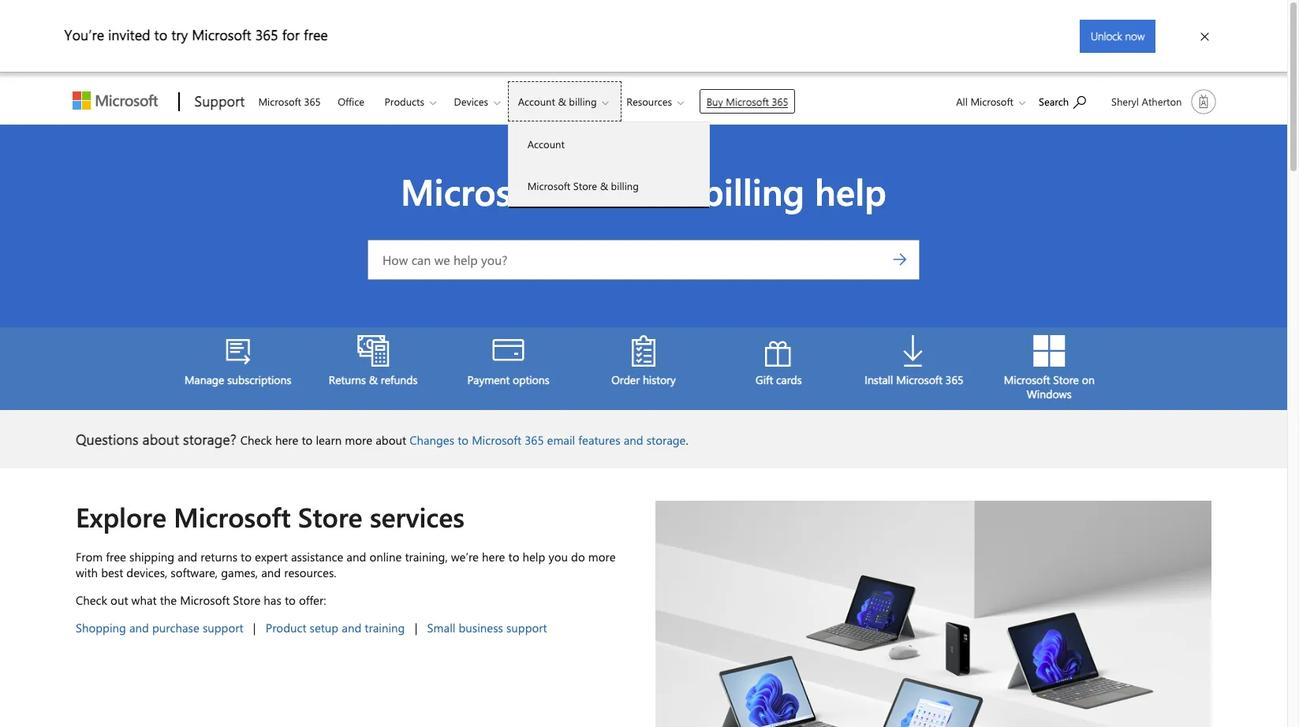 Task type: vqa. For each thing, say whether or not it's contained in the screenshot.
the Microsoft image
yes



Task type: describe. For each thing, give the bounding box(es) containing it.
close ad image
[[1199, 30, 1212, 43]]

assistance
[[291, 549, 343, 565]]

& inside dropdown button
[[558, 95, 566, 108]]

& up the how can we help you? search field
[[666, 166, 692, 215]]

now
[[1126, 28, 1145, 43]]

How can we help you? search field
[[368, 240, 920, 280]]

invited
[[108, 25, 150, 44]]

photo of surface device family image
[[656, 501, 1212, 727]]

shopping and purchase support link
[[76, 620, 243, 636]]

returns
[[329, 372, 366, 387]]

options
[[513, 372, 550, 387]]

explore microsoft store services
[[76, 498, 465, 535]]

365 left office on the top
[[304, 95, 321, 108]]

on
[[1082, 372, 1095, 387]]

refunds
[[381, 372, 418, 387]]

support link
[[187, 81, 250, 124]]

365 inside the microsoft store & billing help banner
[[946, 372, 964, 387]]

offer:
[[299, 593, 326, 608]]

buy
[[707, 95, 723, 108]]

and down what on the bottom
[[129, 620, 149, 636]]

windows
[[1027, 387, 1072, 402]]

payment
[[467, 372, 510, 387]]

365 left for
[[255, 25, 278, 44]]

and left "online"
[[347, 549, 366, 565]]

microsoft 365 link
[[251, 81, 328, 119]]

online
[[370, 549, 402, 565]]

you're invited to try microsoft 365 for free
[[64, 25, 328, 44]]

1 horizontal spatial free
[[304, 25, 328, 44]]

about
[[376, 432, 406, 448]]

explore
[[76, 498, 166, 535]]

none search field inside the microsoft store & billing help banner
[[368, 240, 920, 280]]

here
[[482, 549, 505, 565]]

returns & refunds
[[329, 372, 418, 387]]

software,
[[171, 565, 218, 581]]

to right has
[[285, 593, 296, 608]]

unlock
[[1091, 28, 1123, 43]]

best
[[101, 565, 123, 581]]

.
[[686, 432, 689, 448]]

returns
[[201, 549, 237, 565]]

all
[[956, 95, 968, 108]]

payment options
[[467, 372, 550, 387]]

gift cards link
[[711, 327, 847, 396]]

sheryl atherton
[[1112, 95, 1182, 108]]

manage subscriptions
[[185, 372, 291, 387]]

order history link
[[576, 327, 711, 396]]

1 support from the left
[[203, 620, 243, 636]]

support
[[195, 92, 245, 110]]

devices,
[[127, 565, 167, 581]]

questions about storage? check here to learn more about changes to microsoft 365 email features and storage .
[[76, 430, 689, 449]]

setup
[[310, 620, 339, 636]]

from
[[76, 549, 103, 565]]

order
[[612, 372, 640, 387]]

shopping
[[76, 620, 126, 636]]

to left try
[[154, 25, 167, 44]]

what
[[131, 593, 157, 608]]

to left "expert"
[[241, 549, 252, 565]]

account & billing
[[518, 95, 597, 108]]

and up has
[[261, 565, 281, 581]]

microsoft store on windows
[[1004, 372, 1095, 402]]

account for account & billing
[[518, 95, 555, 108]]

devices button
[[444, 81, 513, 122]]

gift cards
[[756, 372, 802, 387]]

sheryl atherton button
[[1102, 83, 1223, 121]]

check
[[76, 593, 107, 608]]

buy microsoft 365 link
[[700, 89, 796, 114]]

store for microsoft store & billing help
[[569, 166, 656, 215]]

small business support link
[[427, 620, 547, 636]]

resources button
[[616, 81, 697, 122]]

check here to learn
[[240, 432, 342, 448]]

all microsoft
[[956, 95, 1014, 108]]

sheryl
[[1112, 95, 1139, 108]]

product
[[266, 620, 307, 636]]

2 | from the left
[[415, 620, 418, 636]]

microsoft inside dropdown button
[[971, 95, 1014, 108]]

install microsoft 365 link
[[847, 327, 982, 396]]

manage
[[185, 372, 224, 387]]

you're
[[64, 25, 104, 44]]

has
[[264, 593, 282, 608]]

free inside from free shipping and returns to expert assistance and online training, we're here to help you do more with best devices, software, games, and resources.
[[106, 549, 126, 565]]

games,
[[221, 565, 258, 581]]

install
[[865, 372, 893, 387]]

check out what the microsoft store has to offer:
[[76, 593, 326, 608]]



Task type: locate. For each thing, give the bounding box(es) containing it.
services
[[370, 498, 465, 535]]

we're
[[451, 549, 479, 565]]

history
[[643, 372, 676, 387]]

changes to microsoft 365 email features and storage link
[[410, 432, 686, 448]]

to
[[154, 25, 167, 44], [241, 549, 252, 565], [509, 549, 519, 565], [285, 593, 296, 608]]

support right business
[[506, 620, 547, 636]]

resources.
[[284, 565, 337, 581]]

more inside from free shipping and returns to expert assistance and online training, we're here to help you do more with best devices, software, games, and resources.
[[588, 549, 616, 565]]

with
[[76, 565, 98, 581]]

you
[[549, 549, 568, 565]]

& left refunds
[[369, 372, 378, 387]]

cards
[[776, 372, 802, 387]]

do
[[571, 549, 585, 565]]

microsoft 365
[[258, 95, 321, 108]]

store for microsoft store & billing
[[573, 179, 597, 193]]

try
[[171, 25, 188, 44]]

and right setup at the bottom left of the page
[[342, 620, 362, 636]]

billing for microsoft store & billing help
[[702, 166, 805, 215]]

365
[[255, 25, 278, 44], [304, 95, 321, 108], [772, 95, 789, 108], [946, 372, 964, 387]]

0 horizontal spatial |
[[253, 620, 256, 636]]

shopping and purchase support | product setup and training | small business support
[[76, 620, 547, 636]]

gift
[[756, 372, 773, 387]]

0 vertical spatial account
[[518, 95, 555, 108]]

1 | from the left
[[253, 620, 256, 636]]

support
[[203, 620, 243, 636], [506, 620, 547, 636]]

0 vertical spatial more
[[345, 432, 372, 448]]

training
[[365, 620, 405, 636]]

microsoft store & billing help banner
[[0, 125, 1288, 410]]

0 horizontal spatial more
[[345, 432, 372, 448]]

office
[[338, 95, 365, 108]]

subscriptions
[[227, 372, 291, 387]]

None search field
[[368, 240, 920, 280]]

0 horizontal spatial help
[[523, 549, 545, 565]]

account right the devices dropdown button
[[518, 95, 555, 108]]

1 vertical spatial account
[[528, 137, 565, 151]]

out
[[111, 593, 128, 608]]

0 horizontal spatial billing
[[569, 95, 597, 108]]

microsoft image
[[72, 92, 157, 110]]

devices
[[454, 95, 488, 108]]

|
[[253, 620, 256, 636], [415, 620, 418, 636]]

0 horizontal spatial support
[[203, 620, 243, 636]]

atherton
[[1142, 95, 1182, 108]]

365 right "install"
[[946, 372, 964, 387]]

expert
[[255, 549, 288, 565]]

small
[[427, 620, 456, 636]]

1 horizontal spatial more
[[588, 549, 616, 565]]

training,
[[405, 549, 448, 565]]

365 right buy
[[772, 95, 789, 108]]

1 horizontal spatial |
[[415, 620, 418, 636]]

free
[[304, 25, 328, 44], [106, 549, 126, 565]]

manage subscriptions link
[[170, 327, 306, 396]]

2 support from the left
[[506, 620, 547, 636]]

resources
[[627, 95, 672, 108]]

billing inside dropdown button
[[569, 95, 597, 108]]

billing for microsoft store & billing
[[611, 179, 639, 193]]

1 vertical spatial more
[[588, 549, 616, 565]]

questions about storage?
[[76, 430, 237, 449]]

account down account & billing
[[528, 137, 565, 151]]

account link
[[509, 123, 709, 165]]

products
[[385, 95, 424, 108]]

install microsoft 365
[[865, 372, 964, 387]]

product setup and training link
[[266, 620, 405, 636]]

microsoft inside the microsoft store on windows
[[1004, 372, 1050, 387]]

& up account link
[[558, 95, 566, 108]]

microsoft
[[192, 25, 251, 44], [258, 95, 301, 108], [726, 95, 769, 108], [971, 95, 1014, 108], [401, 166, 559, 215], [528, 179, 571, 193], [896, 372, 943, 387], [1004, 372, 1050, 387], [174, 498, 291, 535], [180, 593, 230, 608]]

store
[[569, 166, 656, 215], [573, 179, 597, 193], [1053, 372, 1079, 387], [298, 498, 363, 535], [233, 593, 261, 608]]

1 horizontal spatial help
[[815, 166, 887, 215]]

more left the about
[[345, 432, 372, 448]]

store inside the microsoft store on windows
[[1053, 372, 1079, 387]]

| left "product"
[[253, 620, 256, 636]]

search
[[1039, 95, 1069, 108]]

purchase
[[152, 620, 199, 636]]

1 vertical spatial help
[[523, 549, 545, 565]]

0 horizontal spatial free
[[106, 549, 126, 565]]

office link
[[331, 81, 372, 119]]

search button
[[1032, 83, 1093, 118]]

order history
[[612, 372, 676, 387]]

all microsoft button
[[944, 81, 1030, 122]]

for
[[282, 25, 300, 44]]

0 vertical spatial free
[[304, 25, 328, 44]]

billing inside banner
[[702, 166, 805, 215]]

unlock now
[[1091, 28, 1145, 43]]

microsoft store & billing link
[[509, 165, 709, 207]]

payment options link
[[441, 327, 576, 396]]

to right here
[[509, 549, 519, 565]]

microsoft store & billing
[[528, 179, 639, 193]]

more right "do"
[[588, 549, 616, 565]]

account inside dropdown button
[[518, 95, 555, 108]]

unlock now link
[[1080, 20, 1156, 53]]

account for account
[[528, 137, 565, 151]]

business
[[459, 620, 503, 636]]

microsoft store on windows link
[[982, 327, 1117, 410]]

account & billing button
[[508, 81, 621, 122]]

products button
[[374, 81, 449, 122]]

free right from
[[106, 549, 126, 565]]

0 vertical spatial help
[[815, 166, 887, 215]]

2 horizontal spatial billing
[[702, 166, 805, 215]]

and left returns
[[178, 549, 197, 565]]

help inside banner
[[815, 166, 887, 215]]

help
[[815, 166, 887, 215], [523, 549, 545, 565]]

from free shipping and returns to expert assistance and online training, we're here to help you do more with best devices, software, games, and resources.
[[76, 549, 616, 581]]

& down account link
[[600, 179, 608, 193]]

Search search field
[[1031, 83, 1102, 118]]

1 horizontal spatial billing
[[611, 179, 639, 193]]

microsoft store & billing help
[[401, 166, 887, 215]]

more inside questions about storage? check here to learn more about changes to microsoft 365 email features and storage .
[[345, 432, 372, 448]]

buy microsoft 365
[[707, 95, 789, 108]]

shipping
[[129, 549, 174, 565]]

&
[[558, 95, 566, 108], [666, 166, 692, 215], [600, 179, 608, 193], [369, 372, 378, 387]]

1 vertical spatial free
[[106, 549, 126, 565]]

changes to microsoft 365 email features and storage
[[410, 432, 686, 448]]

help inside from free shipping and returns to expert assistance and online training, we're here to help you do more with best devices, software, games, and resources.
[[523, 549, 545, 565]]

| left small
[[415, 620, 418, 636]]

more
[[345, 432, 372, 448], [588, 549, 616, 565]]

support down check out what the microsoft store has to offer:
[[203, 620, 243, 636]]

free right for
[[304, 25, 328, 44]]

store for microsoft store on windows
[[1053, 372, 1079, 387]]

returns & refunds link
[[306, 327, 441, 396]]

1 horizontal spatial support
[[506, 620, 547, 636]]



